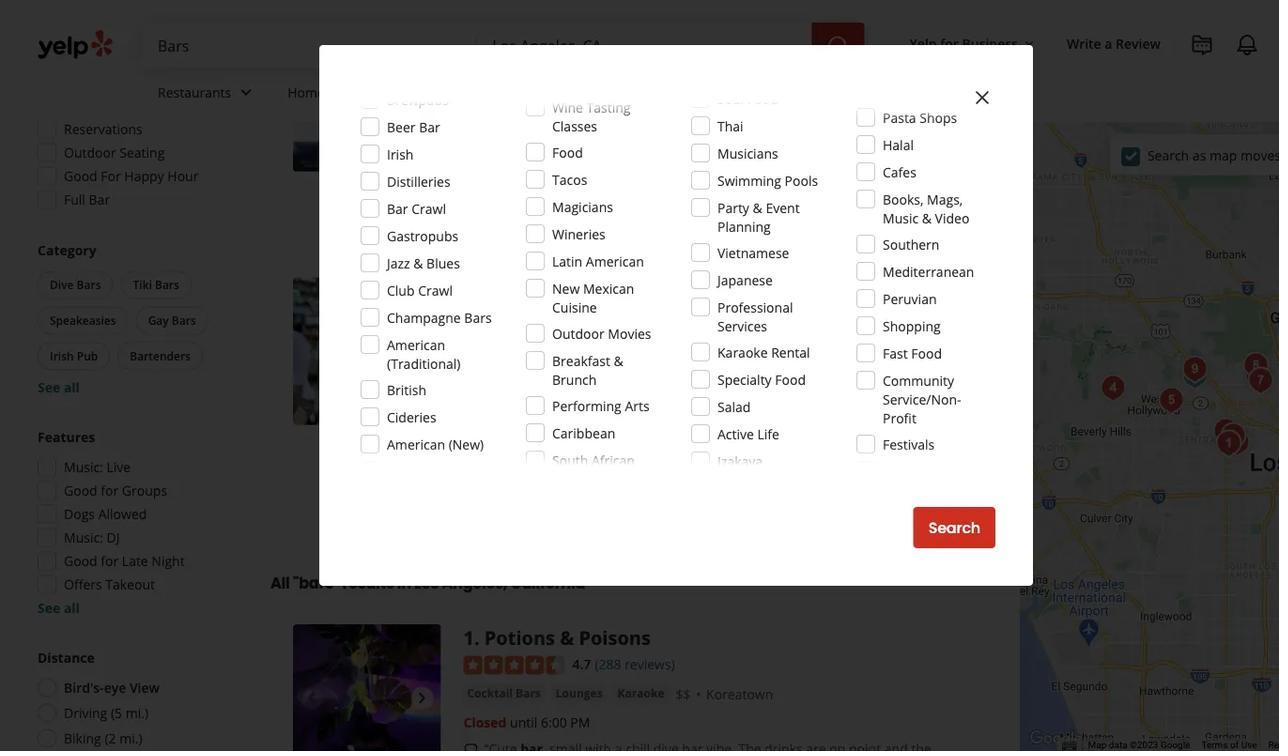 Task type: describe. For each thing, give the bounding box(es) containing it.
pm for open until 11:30 pm
[[570, 367, 590, 385]]

arts district
[[552, 338, 624, 356]]

bar next door image
[[1095, 370, 1132, 407]]

see for category
[[38, 379, 60, 396]]

grill
[[569, 24, 609, 50]]

both.
[[484, 460, 516, 478]]

good for good for late night
[[64, 552, 97, 570]]

beer
[[387, 118, 416, 136]]

next image
[[411, 87, 433, 109]]

cocktail for first the cocktail bars button from the bottom of the page
[[467, 686, 513, 701]]

16 checkmark v2 image
[[586, 211, 601, 226]]

outdoor for outdoor movies
[[552, 325, 605, 342]]

active
[[718, 425, 754, 443]]

restaurants link
[[143, 68, 273, 122]]

1 or from the left
[[872, 441, 886, 459]]

good for good for happy hour
[[64, 167, 97, 185]]

search as map moves
[[1148, 146, 1279, 164]]

see all for features
[[38, 599, 80, 617]]

friendly for vegan friendly
[[639, 393, 685, 411]]

4.7 link
[[572, 654, 591, 674]]

mediterranean
[[883, 263, 974, 280]]

crawl for club crawl
[[418, 281, 453, 299]]

see all button for features
[[38, 599, 80, 617]]

books,
[[883, 190, 924, 208]]

business
[[962, 34, 1018, 52]]

african
[[592, 451, 635, 469]]

bird's-eye view
[[64, 679, 160, 697]]

mags,
[[927, 190, 963, 208]]

about
[[559, 422, 595, 440]]

back
[[754, 441, 782, 459]]

for
[[101, 167, 121, 185]]

business categories element
[[143, 68, 1279, 122]]

american (new)
[[387, 435, 484, 453]]

search button
[[914, 507, 996, 549]]

map data ©2023 google
[[1088, 740, 1190, 751]]

user actions element
[[895, 24, 1279, 139]]

16 speech v2 image
[[463, 742, 479, 751]]

driving (5 mi.)
[[64, 704, 149, 722]]

potions & poisons link
[[484, 625, 651, 650]]

16 vegan v2 image
[[579, 395, 594, 410]]

0 horizontal spatial arts
[[552, 338, 577, 356]]

wine
[[552, 98, 583, 116]]

club
[[387, 281, 415, 299]]

pm for closed until 6:00 pm
[[570, 714, 590, 732]]

planning
[[718, 217, 771, 235]]

4.7
[[572, 656, 591, 673]]

community service/non- profit
[[883, 371, 961, 427]]

0 horizontal spatial and
[[566, 441, 589, 459]]

yelp for business button
[[902, 26, 1044, 60]]

2 horizontal spatial and
[[929, 422, 952, 440]]

all for features
[[64, 599, 80, 617]]

gay bars
[[148, 313, 196, 328]]

dogs allowed
[[64, 505, 147, 523]]

american for american (traditional)
[[387, 336, 445, 354]]

closed until 6:00 pm
[[463, 714, 590, 732]]

truly la image
[[293, 277, 441, 425]]

search for search as map moves
[[1148, 146, 1189, 164]]

see for features
[[38, 599, 60, 617]]

reservations
[[64, 120, 143, 138]]

close image
[[971, 86, 994, 109]]

1 horizontal spatial potions & poisons image
[[1210, 425, 1248, 463]]

applebee's
[[463, 24, 565, 50]]

read
[[691, 158, 723, 176]]

projects image
[[1191, 34, 1213, 56]]

all for category
[[64, 379, 80, 396]]

0 vertical spatial until
[[502, 90, 530, 107]]

cocktail bars for first the cocktail bars button from the bottom of the page
[[467, 686, 541, 701]]

this
[[812, 422, 834, 440]]

offers
[[64, 576, 102, 594]]

until for 4.7
[[510, 714, 538, 732]]

4:13 pm
[[133, 73, 182, 91]]

midnight
[[533, 90, 588, 107]]

you
[[658, 441, 680, 459]]

as
[[1193, 146, 1206, 164]]

16 chevron down v2 image
[[1022, 36, 1037, 51]]

0 vertical spatial american
[[586, 252, 644, 270]]

0 horizontal spatial in
[[397, 572, 411, 594]]

for for groups
[[101, 482, 119, 500]]

dive
[[50, 277, 74, 293]]

blues
[[427, 254, 460, 272]]

gay bars button
[[136, 307, 208, 335]]

party
[[718, 199, 749, 216]]

arts inside search dialog
[[625, 397, 650, 415]]

(286 reviews)
[[595, 308, 675, 326]]

auto services link
[[419, 68, 558, 122]]

good for happy hour
[[64, 167, 199, 185]]

1 horizontal spatial and
[[672, 422, 695, 440]]

2 cocktail bars button from the top
[[463, 684, 545, 703]]

review
[[1116, 34, 1161, 52]]

pasta
[[883, 108, 916, 126]]

services for home services
[[328, 83, 378, 101]]

koreatown
[[706, 685, 773, 703]]

until midnight
[[502, 90, 588, 107]]

classes
[[552, 117, 597, 135]]

in inside "came here about three times and i'm so in love with this place, the vibe and scene is cute and colorful! if you want a laid back place to drink or eat or both. this is the place for…"
[[739, 422, 750, 440]]

moves
[[1241, 146, 1279, 164]]

option group containing distance
[[32, 649, 233, 751]]

irish pub button
[[38, 342, 110, 371]]

open until 11:30 pm
[[463, 367, 590, 385]]

cideries
[[387, 408, 436, 426]]

good for good for groups
[[64, 482, 97, 500]]

champagne
[[387, 309, 461, 326]]

bar right +
[[629, 24, 662, 50]]

0 vertical spatial view
[[844, 502, 879, 524]]

2 cocktail bars link from the top
[[463, 684, 545, 703]]

map region
[[997, 46, 1279, 751]]

google image
[[1025, 727, 1087, 751]]

bars up closed until 6:00 pm
[[516, 686, 541, 701]]

here
[[527, 422, 556, 440]]

(5
[[111, 704, 122, 722]]

vegan
[[597, 393, 635, 411]]

food down classes
[[552, 143, 583, 161]]

1 vertical spatial view
[[130, 679, 160, 697]]

music: for music: live
[[64, 458, 103, 476]]

group containing suggested
[[32, 43, 233, 215]]

(288 reviews) link
[[595, 654, 675, 674]]

lounges button
[[552, 684, 606, 703]]

with
[[782, 422, 808, 440]]

auto
[[434, 83, 463, 101]]

champagne bars
[[387, 309, 492, 326]]

1 cocktail bars link from the top
[[463, 337, 545, 356]]

music: for music: dj
[[64, 529, 103, 547]]

offers takeout
[[64, 576, 155, 594]]

next image for open until 11:30 pm
[[411, 340, 433, 363]]

1 horizontal spatial is
[[548, 460, 558, 478]]

0 horizontal spatial potions & poisons image
[[293, 625, 441, 751]]

karaoke for karaoke rental
[[718, 343, 768, 361]]

specialty
[[718, 371, 772, 388]]

& for party & event planning
[[753, 199, 762, 216]]

previous image for truly la image
[[301, 340, 323, 363]]

drink
[[837, 441, 869, 459]]

search dialog
[[0, 0, 1279, 751]]

latin american
[[552, 252, 644, 270]]

(286
[[595, 308, 621, 326]]

terms of use link
[[1202, 740, 1257, 751]]

peruvian
[[883, 290, 937, 308]]

gangnam pocha image
[[1207, 413, 1245, 450]]

friendly for pet friendly
[[506, 393, 552, 411]]

search for search
[[929, 518, 981, 539]]

1
[[463, 625, 474, 650]]

website
[[883, 502, 943, 524]]

r bar image
[[1218, 424, 1256, 462]]

see all for category
[[38, 379, 80, 396]]

bartenders button
[[118, 342, 203, 371]]

distilleries
[[387, 172, 450, 190]]

cocktail for second the cocktail bars button from the bottom of the page
[[467, 339, 513, 354]]

all
[[270, 572, 290, 594]]

bar crawl
[[387, 200, 446, 217]]

0 vertical spatial place
[[786, 441, 818, 459]]

bars up open until 11:30 pm
[[516, 339, 541, 354]]

tiki bars
[[133, 277, 179, 293]]

seating
[[531, 211, 571, 227]]

distance
[[38, 649, 95, 667]]

karaoke for karaoke
[[618, 686, 665, 701]]



Task type: locate. For each thing, give the bounding box(es) containing it.
2 vertical spatial good
[[64, 552, 97, 570]]

24 chevron down v2 image inside home services link
[[382, 81, 404, 104]]

0 vertical spatial crawl
[[412, 200, 446, 217]]

bars inside "button"
[[77, 277, 101, 293]]

+
[[614, 24, 624, 50]]

pm right the 4:13
[[162, 73, 182, 91]]

swimming
[[718, 171, 781, 189]]

search
[[1148, 146, 1189, 164], [929, 518, 981, 539]]

friendly down open until 11:30 pm
[[506, 393, 552, 411]]

slideshow element for 4.0
[[293, 277, 441, 425]]

0 horizontal spatial outdoor
[[64, 144, 116, 162]]

times
[[635, 422, 669, 440]]

and up you
[[672, 422, 695, 440]]

0 vertical spatial the
[[877, 422, 897, 440]]

food down the rental
[[775, 371, 806, 388]]

previous image for applebee's grill + bar image
[[301, 87, 323, 109]]

1 vertical spatial arts
[[625, 397, 650, 415]]

1 reviews) from the top
[[625, 308, 675, 326]]

caribbean
[[552, 424, 615, 442]]

good for late night
[[64, 552, 185, 570]]

bars inside search dialog
[[464, 309, 492, 326]]

pm up 16 vegan v2 image
[[570, 367, 590, 385]]

search inside button
[[929, 518, 981, 539]]

in right so
[[739, 422, 750, 440]]

1 cocktail bars button from the top
[[463, 337, 545, 356]]

until up pet friendly
[[502, 367, 530, 385]]

karaoke inside search dialog
[[718, 343, 768, 361]]

until left 6:00
[[510, 714, 538, 732]]

2 vertical spatial pm
[[570, 714, 590, 732]]

and down about
[[566, 441, 589, 459]]

4 star rating image
[[463, 309, 565, 328]]

bars down truly
[[464, 309, 492, 326]]

tasting
[[587, 98, 631, 116]]

1 see from the top
[[38, 379, 60, 396]]

bars inside button
[[172, 313, 196, 328]]

reviews) up karaoke link
[[625, 656, 675, 673]]

1 horizontal spatial services
[[467, 83, 517, 101]]

crawl up gastropubs
[[412, 200, 446, 217]]

2 vertical spatial group
[[32, 428, 233, 618]]

24 chevron down v2 image right restaurants
[[235, 81, 258, 104]]

outdoor inside search dialog
[[552, 325, 605, 342]]

music: down dogs
[[64, 529, 103, 547]]

0 vertical spatial irish
[[387, 145, 414, 163]]

0 vertical spatial karaoke
[[718, 343, 768, 361]]

(288 reviews)
[[595, 656, 675, 673]]

4.7 star rating image
[[463, 656, 565, 675]]

0 vertical spatial in
[[739, 422, 750, 440]]

place
[[786, 441, 818, 459], [585, 460, 617, 478]]

bar right full
[[89, 191, 110, 209]]

for for late
[[101, 552, 119, 570]]

food for fast food
[[911, 344, 942, 362]]

good up full
[[64, 167, 97, 185]]

your
[[532, 158, 560, 176]]

notifications image
[[1236, 34, 1259, 56]]

24 chevron down v2 image for restaurants
[[235, 81, 258, 104]]

american up (traditional)
[[387, 336, 445, 354]]

the down cute on the left of page
[[561, 460, 581, 478]]

see all button for category
[[38, 379, 80, 396]]

view website
[[844, 502, 943, 524]]

see up distance
[[38, 599, 60, 617]]

1 slideshow element from the top
[[293, 24, 441, 172]]

2 vertical spatial until
[[510, 714, 538, 732]]

services for auto services
[[467, 83, 517, 101]]

0 vertical spatial a
[[1105, 34, 1112, 52]]

1 horizontal spatial arts
[[625, 397, 650, 415]]

"bars"
[[293, 572, 339, 594]]

yelp
[[910, 34, 937, 52]]

0 vertical spatial see
[[38, 379, 60, 396]]

crawl
[[412, 200, 446, 217], [418, 281, 453, 299]]

1 vertical spatial all
[[64, 599, 80, 617]]

in left the los
[[397, 572, 411, 594]]

mi.) right (2
[[119, 730, 142, 748]]

1 horizontal spatial the
[[877, 422, 897, 440]]

reviews) inside '(288 reviews)' link
[[625, 656, 675, 673]]

pools
[[785, 171, 818, 189]]

1 cocktail bars from the top
[[467, 339, 541, 354]]

cocktail bars link down 4.7 star rating image
[[463, 684, 545, 703]]

a
[[1105, 34, 1112, 52], [717, 441, 725, 459]]

cocktail bars button down 4 star rating image
[[463, 337, 545, 356]]

food for soul food
[[748, 90, 778, 108]]

hour
[[167, 167, 199, 185]]

apb image
[[1153, 382, 1190, 419]]

services right home
[[328, 83, 378, 101]]

0 vertical spatial see all
[[38, 379, 80, 396]]

1 vertical spatial group
[[34, 241, 233, 397]]

1 all from the top
[[64, 379, 80, 396]]

friendly up times in the bottom of the page
[[639, 393, 685, 411]]

1 vertical spatial previous image
[[301, 340, 323, 363]]

services inside professional services
[[718, 317, 767, 335]]

1 horizontal spatial karaoke
[[718, 343, 768, 361]]

1 vertical spatial a
[[717, 441, 725, 459]]

tu madre - los feliz image
[[1237, 347, 1275, 385]]

full bar
[[64, 191, 110, 209]]

breakfast
[[552, 352, 610, 370]]

yelp for business
[[910, 34, 1018, 52]]

services
[[328, 83, 378, 101], [467, 83, 517, 101], [718, 317, 767, 335]]

salad
[[718, 398, 751, 416]]

24 chevron down v2 image for home services
[[382, 81, 404, 104]]

0 vertical spatial pm
[[162, 73, 182, 91]]

0 horizontal spatial or
[[872, 441, 886, 459]]

0 vertical spatial potions & poisons image
[[1210, 425, 1248, 463]]

1 good from the top
[[64, 167, 97, 185]]

1 vertical spatial place
[[585, 460, 617, 478]]

potions & poisons image
[[1210, 425, 1248, 463], [293, 625, 441, 751]]

tiki-ti cocktail lounge image
[[1239, 358, 1277, 396]]

irish for irish
[[387, 145, 414, 163]]

& right jazz at the top of page
[[414, 254, 423, 272]]

3 slideshow element from the top
[[293, 625, 441, 751]]

irish inside button
[[50, 348, 74, 364]]

suggested
[[38, 43, 104, 61]]

slideshow element
[[293, 24, 441, 172], [293, 277, 441, 425], [293, 625, 441, 751]]

next image for closed until 6:00 pm
[[411, 687, 433, 710]]

0 vertical spatial music:
[[64, 458, 103, 476]]

2 horizontal spatial services
[[718, 317, 767, 335]]

1 next image from the top
[[411, 340, 433, 363]]

& down movies
[[614, 352, 623, 370]]

1 vertical spatial see all
[[38, 599, 80, 617]]

outdoor down cuisine
[[552, 325, 605, 342]]

until left midnight
[[502, 90, 530, 107]]

0 horizontal spatial search
[[929, 518, 981, 539]]

reviews) for (286 reviews)
[[625, 308, 675, 326]]

1 horizontal spatial takeout
[[683, 211, 727, 227]]

1 24 chevron down v2 image from the left
[[235, 81, 258, 104]]

see all button down irish pub button at the left of page
[[38, 379, 80, 396]]

1 horizontal spatial or
[[912, 441, 925, 459]]

& up 4.7 link
[[560, 625, 574, 650]]

0 vertical spatial takeout
[[683, 211, 727, 227]]

karaoke down (288 reviews) on the bottom of page
[[618, 686, 665, 701]]

a right write
[[1105, 34, 1112, 52]]

new
[[552, 279, 580, 297]]

soul food
[[718, 90, 778, 108]]

0 vertical spatial outdoor
[[64, 144, 116, 162]]

1 vertical spatial slideshow element
[[293, 277, 441, 425]]

1 vertical spatial until
[[502, 367, 530, 385]]

1 vertical spatial is
[[548, 460, 558, 478]]

is down cute on the left of page
[[548, 460, 558, 478]]

truly
[[463, 277, 512, 303]]

pm right 6:00
[[570, 714, 590, 732]]

1 see all button from the top
[[38, 379, 80, 396]]

for right yelp
[[940, 34, 959, 52]]

vietnamese
[[718, 244, 789, 262]]

applebee's grill + bar image
[[293, 24, 441, 172]]

2 or from the left
[[912, 441, 925, 459]]

None search field
[[143, 23, 868, 68]]

and right vibe
[[929, 422, 952, 440]]

cocktail bars down 4 star rating image
[[467, 339, 541, 354]]

0 horizontal spatial irish
[[50, 348, 74, 364]]

2 music: from the top
[[64, 529, 103, 547]]

0 vertical spatial mi.)
[[126, 704, 149, 722]]

outdoor seating
[[64, 144, 165, 162]]

view website link
[[826, 492, 960, 533]]

1 vertical spatial search
[[929, 518, 981, 539]]

slideshow element for 4.7
[[293, 625, 441, 751]]

2 vertical spatial american
[[387, 435, 445, 453]]

all down irish pub button at the left of page
[[64, 379, 80, 396]]

thai
[[718, 117, 744, 135]]

& inside breakfast & brunch
[[614, 352, 623, 370]]

arts up times in the bottom of the page
[[625, 397, 650, 415]]

group containing features
[[32, 428, 233, 618]]

2 see from the top
[[38, 599, 60, 617]]

2 next image from the top
[[411, 687, 433, 710]]

1 horizontal spatial irish
[[387, 145, 414, 163]]

takeout down late
[[105, 576, 155, 594]]

use
[[1241, 740, 1257, 751]]

food for specialty food
[[775, 371, 806, 388]]

home
[[288, 83, 325, 101]]

1 horizontal spatial more
[[726, 158, 760, 176]]

warwick image
[[1176, 357, 1214, 395]]

bird's-
[[64, 679, 104, 697]]

services for professional services
[[718, 317, 767, 335]]

takeout down read
[[683, 211, 727, 227]]

cocktail bars for second the cocktail bars button from the bottom of the page
[[467, 339, 541, 354]]

0 vertical spatial search
[[1148, 146, 1189, 164]]

map
[[1088, 740, 1107, 751]]

american for american (new)
[[387, 435, 445, 453]]

1 vertical spatial outdoor
[[482, 211, 528, 227]]

irish down beer
[[387, 145, 414, 163]]

1 vertical spatial for
[[101, 482, 119, 500]]

more inside dollarita's® back! enjoy at your favorite applebee's. read more
[[726, 158, 760, 176]]

0 vertical spatial more
[[726, 158, 760, 176]]

drugstore cowboy image
[[1242, 362, 1279, 400]]

or
[[872, 441, 886, 459], [912, 441, 925, 459]]

1 vertical spatial music:
[[64, 529, 103, 547]]

1 horizontal spatial 24 chevron down v2 image
[[382, 81, 404, 104]]

1 previous image from the top
[[301, 87, 323, 109]]

outdoor for outdoor seating
[[64, 144, 116, 162]]

1 music: from the top
[[64, 458, 103, 476]]

0 vertical spatial arts
[[552, 338, 577, 356]]

0 vertical spatial cocktail bars button
[[463, 337, 545, 356]]

1 friendly from the left
[[506, 393, 552, 411]]

terms
[[1202, 740, 1228, 751]]

24 chevron down v2 image
[[609, 81, 632, 104]]

cafes
[[883, 163, 917, 181]]

music: dj
[[64, 529, 120, 547]]

crawl up champagne bars
[[418, 281, 453, 299]]

2 see all from the top
[[38, 599, 80, 617]]

izakaya
[[718, 452, 763, 470]]

see all button down offers
[[38, 599, 80, 617]]

services down professional
[[718, 317, 767, 335]]

previous image
[[301, 687, 323, 710]]

karaoke up specialty
[[718, 343, 768, 361]]

outdoor down reservations
[[64, 144, 116, 162]]

& for jazz & blues
[[414, 254, 423, 272]]

0 vertical spatial good
[[64, 167, 97, 185]]

24 chevron down v2 image inside restaurants link
[[235, 81, 258, 104]]

0 horizontal spatial the
[[561, 460, 581, 478]]

cocktail up the closed
[[467, 686, 513, 701]]

keyboard shortcuts image
[[1062, 741, 1077, 751]]

mi.) right (5
[[126, 704, 149, 722]]

home services link
[[273, 68, 419, 122]]

4.0
[[572, 308, 591, 326]]

noir hollywood image
[[1176, 351, 1214, 388]]

more right read
[[726, 158, 760, 176]]

group
[[32, 43, 233, 215], [34, 241, 233, 397], [32, 428, 233, 618]]

& left video
[[922, 209, 932, 227]]

reviews) right (286
[[625, 308, 675, 326]]

japanese
[[718, 271, 773, 289]]

fast food
[[883, 344, 942, 362]]

irish inside search dialog
[[387, 145, 414, 163]]

(286 reviews) link
[[595, 306, 675, 327]]

1 vertical spatial crawl
[[418, 281, 453, 299]]

dollarita's® back! enjoy at your favorite applebee's. read more
[[479, 139, 760, 176]]

cocktail up open at the left of the page
[[467, 339, 513, 354]]

google
[[1161, 740, 1190, 751]]

good up dogs
[[64, 482, 97, 500]]

0 horizontal spatial more
[[657, 460, 691, 478]]

"came
[[484, 422, 524, 440]]

arts up 11:30
[[552, 338, 577, 356]]

1 vertical spatial more
[[657, 460, 691, 478]]

closed
[[463, 714, 507, 732]]

2 cocktail bars from the top
[[467, 686, 541, 701]]

1 vertical spatial next image
[[411, 687, 433, 710]]

more down you
[[657, 460, 691, 478]]

1 vertical spatial takeout
[[105, 576, 155, 594]]

features
[[38, 428, 95, 446]]

until for 4.0
[[502, 367, 530, 385]]

1 vertical spatial potions & poisons image
[[293, 625, 441, 751]]

2 vertical spatial for
[[101, 552, 119, 570]]

data
[[1109, 740, 1128, 751]]

outdoor
[[64, 144, 116, 162], [482, 211, 528, 227], [552, 325, 605, 342]]

0 horizontal spatial is
[[523, 441, 533, 459]]

cocktail bars button down 4.7 star rating image
[[463, 684, 545, 703]]

2 cocktail from the top
[[467, 686, 513, 701]]

american up 'mexican' at the left of the page
[[586, 252, 644, 270]]

group containing category
[[34, 241, 233, 397]]

seoul salon restaurant & bar image
[[1215, 417, 1252, 455]]

jazz & blues
[[387, 254, 460, 272]]

reviews) inside (286 reviews) link
[[625, 308, 675, 326]]

for for business
[[940, 34, 959, 52]]

& for breakfast & brunch
[[614, 352, 623, 370]]

irish left pub
[[50, 348, 74, 364]]

view left website
[[844, 502, 879, 524]]

food right soul
[[748, 90, 778, 108]]

2 24 chevron down v2 image from the left
[[382, 81, 404, 104]]

mi.) for biking (2 mi.)
[[119, 730, 142, 748]]

good up offers
[[64, 552, 97, 570]]

speakeasies
[[50, 313, 116, 328]]

all down offers
[[64, 599, 80, 617]]

see all down offers
[[38, 599, 80, 617]]

for inside button
[[940, 34, 959, 52]]

music: down features
[[64, 458, 103, 476]]

food
[[748, 90, 778, 108], [552, 143, 583, 161], [911, 344, 942, 362], [775, 371, 806, 388]]

1 horizontal spatial friendly
[[639, 393, 685, 411]]

auto services
[[434, 83, 517, 101]]

crawl for bar crawl
[[412, 200, 446, 217]]

view right the eye on the bottom left of page
[[130, 679, 160, 697]]

food up 'community'
[[911, 344, 942, 362]]

this
[[520, 460, 545, 478]]

bar right beer
[[419, 118, 440, 136]]

driving
[[64, 704, 107, 722]]

1 horizontal spatial a
[[1105, 34, 1112, 52]]

bar down the distilleries
[[387, 200, 408, 217]]

breakfast & brunch
[[552, 352, 623, 388]]

lounges
[[556, 686, 603, 701]]

option group
[[32, 649, 233, 751]]

see all down irish pub button at the left of page
[[38, 379, 80, 396]]

love
[[753, 422, 779, 440]]

1 vertical spatial in
[[397, 572, 411, 594]]

1 see all from the top
[[38, 379, 80, 396]]

american inside the american (traditional)
[[387, 336, 445, 354]]

1 vertical spatial good
[[64, 482, 97, 500]]

services right the auto at the left
[[467, 83, 517, 101]]

jazz
[[387, 254, 410, 272]]

live
[[107, 458, 131, 476]]

bars inside button
[[155, 277, 179, 293]]

24 chevron down v2 image left next image
[[382, 81, 404, 104]]

2 slideshow element from the top
[[293, 277, 441, 425]]

music: live
[[64, 458, 131, 476]]

0 horizontal spatial takeout
[[105, 576, 155, 594]]

a left laid
[[717, 441, 725, 459]]

the up eat
[[877, 422, 897, 440]]

dogs
[[64, 505, 95, 523]]

write a review
[[1067, 34, 1161, 52]]

colorful!
[[593, 441, 643, 459]]

bars right dive at the top left of the page
[[77, 277, 101, 293]]

takeout
[[683, 211, 727, 227], [105, 576, 155, 594]]

0 vertical spatial all
[[64, 379, 80, 396]]

la
[[517, 277, 540, 303]]

tiki
[[133, 277, 152, 293]]

profit
[[883, 409, 917, 427]]

until
[[502, 90, 530, 107], [502, 367, 530, 385], [510, 714, 538, 732]]

video
[[935, 209, 970, 227]]

search image
[[827, 35, 850, 57]]

write a review link
[[1059, 26, 1168, 60]]

0 horizontal spatial view
[[130, 679, 160, 697]]

2 good from the top
[[64, 482, 97, 500]]

district
[[580, 338, 624, 356]]

0 vertical spatial see all button
[[38, 379, 80, 396]]

karaoke link
[[614, 684, 668, 703]]

0 vertical spatial slideshow element
[[293, 24, 441, 172]]

re link
[[1269, 740, 1279, 751]]

2 reviews) from the top
[[625, 656, 675, 673]]

0 horizontal spatial place
[[585, 460, 617, 478]]

1 vertical spatial see
[[38, 599, 60, 617]]

0 vertical spatial cocktail
[[467, 339, 513, 354]]

2 see all button from the top
[[38, 599, 80, 617]]

24 chevron down v2 image
[[235, 81, 258, 104], [382, 81, 404, 104]]

place down with
[[786, 441, 818, 459]]

gay
[[148, 313, 169, 328]]

cocktail bars down 4.7 star rating image
[[467, 686, 541, 701]]

1 horizontal spatial place
[[786, 441, 818, 459]]

2 vertical spatial slideshow element
[[293, 625, 441, 751]]

outdoor for outdoor seating
[[482, 211, 528, 227]]

1 vertical spatial american
[[387, 336, 445, 354]]

1 vertical spatial karaoke
[[618, 686, 665, 701]]

0 vertical spatial next image
[[411, 340, 433, 363]]

1 vertical spatial cocktail bars button
[[463, 684, 545, 703]]

2 previous image from the top
[[301, 340, 323, 363]]

bars right gay
[[172, 313, 196, 328]]

1 vertical spatial mi.)
[[119, 730, 142, 748]]

so
[[721, 422, 735, 440]]

karaoke inside button
[[618, 686, 665, 701]]

or down vibe
[[912, 441, 925, 459]]

see all button
[[38, 379, 80, 396], [38, 599, 80, 617]]

1 vertical spatial irish
[[50, 348, 74, 364]]

1 vertical spatial the
[[561, 460, 581, 478]]

lounges link
[[552, 684, 606, 703]]

cocktail bars link down 4 star rating image
[[463, 337, 545, 356]]

a inside "came here about three times and i'm so in love with this place, the vibe and scene is cute and colorful! if you want a laid back place to drink or eat or both. this is the place for…"
[[717, 441, 725, 459]]

3 good from the top
[[64, 552, 97, 570]]

place down colorful!
[[585, 460, 617, 478]]

0 vertical spatial cocktail bars
[[467, 339, 541, 354]]

mi.) for driving (5 mi.)
[[126, 704, 149, 722]]

reviews) for (288 reviews)
[[625, 656, 675, 673]]

bars right tiki
[[155, 277, 179, 293]]

2 horizontal spatial outdoor
[[552, 325, 605, 342]]

outdoor seating
[[482, 211, 571, 227]]

next image
[[411, 340, 433, 363], [411, 687, 433, 710]]

american down cideries
[[387, 435, 445, 453]]

1 horizontal spatial outdoor
[[482, 211, 528, 227]]

1 vertical spatial reviews)
[[625, 656, 675, 673]]

& inside 'books, mags, music & video'
[[922, 209, 932, 227]]

1 vertical spatial cocktail
[[467, 686, 513, 701]]

1 cocktail from the top
[[467, 339, 513, 354]]

see down irish pub button at the left of page
[[38, 379, 60, 396]]

outdoor left the seating
[[482, 211, 528, 227]]

all "bars" results in los angeles, california
[[270, 572, 585, 594]]

2 friendly from the left
[[639, 393, 685, 411]]

for up offers takeout
[[101, 552, 119, 570]]

0 horizontal spatial a
[[717, 441, 725, 459]]

late
[[122, 552, 148, 570]]

1 vertical spatial cocktail bars link
[[463, 684, 545, 703]]

0 vertical spatial group
[[32, 43, 233, 215]]

0 horizontal spatial karaoke
[[618, 686, 665, 701]]

performing arts
[[552, 397, 650, 415]]

info icon image
[[691, 394, 706, 409], [691, 394, 706, 409]]

for up dogs allowed
[[101, 482, 119, 500]]

& inside party & event planning
[[753, 199, 762, 216]]

irish for irish pub
[[50, 348, 74, 364]]

groups
[[122, 482, 167, 500]]

4:13
[[133, 73, 159, 91]]

0 vertical spatial is
[[523, 441, 533, 459]]

& up planning
[[753, 199, 762, 216]]

previous image
[[301, 87, 323, 109], [301, 340, 323, 363]]

2 all from the top
[[64, 599, 80, 617]]

is up this
[[523, 441, 533, 459]]

or left eat
[[872, 441, 886, 459]]



Task type: vqa. For each thing, say whether or not it's contained in the screenshot.
(8
no



